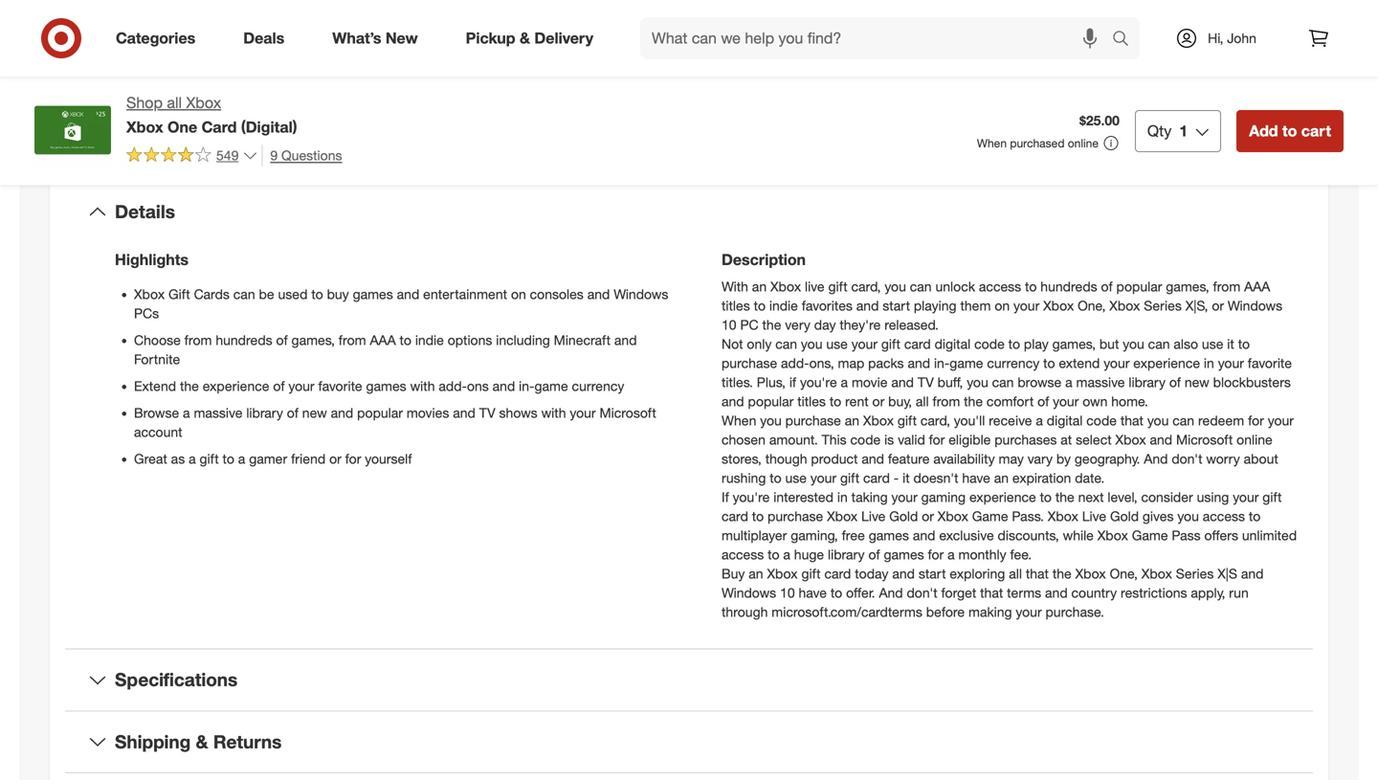 Task type: describe. For each thing, give the bounding box(es) containing it.
rent
[[846, 393, 869, 410]]

2 horizontal spatial that
[[1121, 412, 1144, 429]]

can up playing
[[910, 278, 932, 295]]

xbox gift cards can be used to buy games and entertainment on consoles and windows pcs
[[134, 286, 669, 322]]

your inside browse a massive library of new and popular movies and tv shows with your microsoft account
[[570, 405, 596, 421]]

can left redeem
[[1173, 412, 1195, 429]]

before
[[927, 604, 965, 620]]

0 horizontal spatial 10
[[722, 317, 737, 333]]

rushing
[[722, 470, 766, 486]]

xbox up geography.
[[1116, 431, 1147, 448]]

gift down 'product'
[[841, 470, 860, 486]]

shows
[[499, 405, 538, 421]]

of down also
[[1170, 374, 1182, 391]]

on inside description with an xbox live gift card, you can unlock access to hundreds of popular games, from aaa titles to indie favorites and start playing them on your xbox one, xbox series x|s, or windows 10 pc the very day they're released. not only can you use your gift card digital code to play games, but you can also use it to purchase add-ons, map packs and in-game currency to extend your experience in your favorite titles. plus, if you're a movie and tv buff, you can browse a massive library of new blockbusters and popular titles to rent or buy, all from the comfort of your own home. when you purchase an xbox gift card, you'll receive a digital code that you can redeem for your chosen amount. this code is valid for eligible purchases at select xbox and microsoft online stores, though product and feature availability may vary by geography. and don't worry about rushing to use your gift card - it doesn't have an expiration date. if you're interested in taking your gaming experience to the next level, consider using your gift card to purchase xbox live gold or xbox game pass. xbox live gold gives you access to multiplayer gaming, free games and exclusive discounts, while xbox game pass offers unlimited access to a huge library of games for a monthly fee. buy an xbox gift card today and start exploring all that the xbox one, xbox series x|s and windows 10 have to offer. and don't forget that terms and country restrictions apply, run through microsoft.com/cardterms before making your purchase.
[[995, 297, 1010, 314]]

and left entertainment in the left top of the page
[[397, 286, 420, 303]]

1 horizontal spatial have
[[963, 470, 991, 486]]

yourself
[[365, 451, 412, 467]]

about
[[1244, 451, 1279, 467]]

xbox down shop
[[126, 118, 163, 136]]

and down titles.
[[722, 393, 745, 410]]

your up blockbusters
[[1219, 355, 1245, 372]]

xbox down gaming
[[938, 508, 969, 525]]

buy,
[[889, 393, 913, 410]]

delivery
[[535, 29, 594, 47]]

to inside choose from hundreds of games, from aaa to indie options including minecraft and fortnite
[[400, 332, 412, 349]]

1 vertical spatial favorite
[[318, 378, 363, 395]]

0 horizontal spatial that
[[981, 585, 1004, 601]]

of down browse
[[1038, 393, 1050, 410]]

including
[[496, 332, 550, 349]]

gift up unlimited
[[1263, 489, 1283, 506]]

xbox up restrictions
[[1142, 565, 1173, 582]]

your down terms on the right bottom of page
[[1016, 604, 1042, 620]]

your down but
[[1104, 355, 1130, 372]]

your up about
[[1269, 412, 1295, 429]]

your left 'own'
[[1053, 393, 1079, 410]]

you down home.
[[1148, 412, 1170, 429]]

2 vertical spatial library
[[828, 546, 865, 563]]

to up the microsoft.com/cardterms
[[831, 585, 843, 601]]

to inside xbox gift cards can be used to buy games and entertainment on consoles and windows pcs
[[312, 286, 323, 303]]

for right redeem
[[1249, 412, 1265, 429]]

popular inside browse a massive library of new and popular movies and tv shows with your microsoft account
[[357, 405, 403, 421]]

xbox down huge
[[767, 565, 798, 582]]

very
[[785, 317, 811, 333]]

date.
[[1076, 470, 1105, 486]]

gaming,
[[791, 527, 839, 544]]

the up you'll on the right bottom of the page
[[964, 393, 983, 410]]

pickup & delivery link
[[450, 17, 618, 59]]

0 horizontal spatial game
[[973, 508, 1009, 525]]

browse a massive library of new and popular movies and tv shows with your microsoft account
[[134, 405, 657, 441]]

gift up 'packs'
[[882, 336, 901, 352]]

can up the 'comfort'
[[993, 374, 1014, 391]]

own
[[1083, 393, 1108, 410]]

the right the extend
[[180, 378, 199, 395]]

549
[[216, 147, 239, 164]]

doesn't
[[914, 470, 959, 486]]

and up they're
[[857, 297, 879, 314]]

if
[[790, 374, 797, 391]]

be
[[259, 286, 274, 303]]

0 vertical spatial and
[[1145, 451, 1169, 467]]

gift up valid
[[898, 412, 917, 429]]

to up pc
[[754, 297, 766, 314]]

to down expiration at the right bottom of the page
[[1040, 489, 1052, 506]]

a down extend on the right top of the page
[[1066, 374, 1073, 391]]

blockbusters
[[1214, 374, 1292, 391]]

9 questions link
[[262, 144, 342, 166]]

to up multiplayer
[[752, 508, 764, 525]]

your down - at the bottom right of page
[[892, 489, 918, 506]]

a down map at the right
[[841, 374, 848, 391]]

can left also
[[1149, 336, 1171, 352]]

for down exclusive
[[928, 546, 944, 563]]

xbox up card
[[186, 93, 221, 112]]

minecraft
[[554, 332, 611, 349]]

1 vertical spatial titles
[[798, 393, 826, 410]]

massive inside browse a massive library of new and popular movies and tv shows with your microsoft account
[[194, 405, 243, 421]]

to up blockbusters
[[1239, 336, 1251, 352]]

hi, john
[[1209, 30, 1257, 46]]

xbox up play
[[1044, 297, 1075, 314]]

xbox inside xbox gift cards can be used to buy games and entertainment on consoles and windows pcs
[[134, 286, 165, 303]]

gaming
[[922, 489, 966, 506]]

ons,
[[810, 355, 835, 372]]

to left "gamer"
[[223, 451, 234, 467]]

1 horizontal spatial all
[[916, 393, 929, 410]]

qty
[[1148, 121, 1172, 140]]

1 live from the left
[[862, 508, 886, 525]]

on inside xbox gift cards can be used to buy games and entertainment on consoles and windows pcs
[[511, 286, 526, 303]]

pc
[[741, 317, 759, 333]]

you up the ons,
[[801, 336, 823, 352]]

purchased
[[1011, 136, 1065, 150]]

new
[[386, 29, 418, 47]]

making
[[969, 604, 1013, 620]]

add
[[1250, 121, 1279, 140]]

and right ons at the left of page
[[493, 378, 515, 395]]

great
[[134, 451, 167, 467]]

as
[[171, 451, 185, 467]]

a down exclusive
[[948, 546, 955, 563]]

2 horizontal spatial all
[[1009, 565, 1023, 582]]

and up the "purchase."
[[1046, 585, 1068, 601]]

0 horizontal spatial it
[[903, 470, 910, 486]]

your up play
[[1014, 297, 1040, 314]]

games up the today
[[884, 546, 925, 563]]

to up browse
[[1044, 355, 1056, 372]]

1 vertical spatial currency
[[572, 378, 625, 395]]

1 vertical spatial one,
[[1110, 565, 1138, 582]]

What can we help you find? suggestions appear below search field
[[641, 17, 1117, 59]]

multiplayer
[[722, 527, 787, 544]]

of inside choose from hundreds of games, from aaa to indie options including minecraft and fortnite
[[276, 332, 288, 349]]

xbox gift card (digital), 5 of 10 image
[[358, 0, 666, 20]]

games down choose from hundreds of games, from aaa to indie options including minecraft and fortnite
[[366, 378, 407, 395]]

account
[[134, 424, 182, 441]]

new inside browse a massive library of new and popular movies and tv shows with your microsoft account
[[302, 405, 327, 421]]

an right 'with'
[[752, 278, 767, 295]]

monthly
[[959, 546, 1007, 563]]

1 vertical spatial series
[[1177, 565, 1214, 582]]

add to cart
[[1250, 121, 1332, 140]]

to up unlimited
[[1250, 508, 1261, 525]]

categories link
[[100, 17, 219, 59]]

redeem
[[1199, 412, 1245, 429]]

your down 'product'
[[811, 470, 837, 486]]

can down very
[[776, 336, 798, 352]]

highlights
[[115, 250, 189, 269]]

to left play
[[1009, 336, 1021, 352]]

of up the today
[[869, 546, 881, 563]]

2 horizontal spatial use
[[1203, 336, 1224, 352]]

fortnite
[[134, 351, 180, 368]]

this
[[822, 431, 847, 448]]

1 horizontal spatial access
[[979, 278, 1022, 295]]

0 horizontal spatial experience
[[203, 378, 270, 395]]

they're
[[840, 317, 881, 333]]

great as a gift to a gamer friend or for yourself
[[134, 451, 412, 467]]

the right pc
[[763, 317, 782, 333]]

1 vertical spatial in
[[838, 489, 848, 506]]

feature
[[888, 451, 930, 467]]

a inside browse a massive library of new and popular movies and tv shows with your microsoft account
[[183, 405, 190, 421]]

0 vertical spatial in
[[1205, 355, 1215, 372]]

restrictions
[[1121, 585, 1188, 601]]

x|s,
[[1186, 297, 1209, 314]]

returns
[[213, 731, 282, 753]]

vary
[[1028, 451, 1053, 467]]

0 vertical spatial purchase
[[722, 355, 778, 372]]

and right the today
[[893, 565, 915, 582]]

the left next
[[1056, 489, 1075, 506]]

xbox left live
[[771, 278, 802, 295]]

0 vertical spatial one,
[[1078, 297, 1106, 314]]

in- inside description with an xbox live gift card, you can unlock access to hundreds of popular games, from aaa titles to indie favorites and start playing them on your xbox one, xbox series x|s, or windows 10 pc the very day they're released. not only can you use your gift card digital code to play games, but you can also use it to purchase add-ons, map packs and in-game currency to extend your experience in your favorite titles. plus, if you're a movie and tv buff, you can browse a massive library of new blockbusters and popular titles to rent or buy, all from the comfort of your own home. when you purchase an xbox gift card, you'll receive a digital code that you can redeem for your chosen amount. this code is valid for eligible purchases at select xbox and microsoft online stores, though product and feature availability may vary by geography. and don't worry about rushing to use your gift card - it doesn't have an expiration date. if you're interested in taking your gaming experience to the next level, consider using your gift card to purchase xbox live gold or xbox game pass. xbox live gold gives you access to multiplayer gaming, free games and exclusive discounts, while xbox game pass offers unlimited access to a huge library of games for a monthly fee. buy an xbox gift card today and start exploring all that the xbox one, xbox series x|s and windows 10 have to offer. and don't forget that terms and country restrictions apply, run through microsoft.com/cardterms before making your purchase.
[[935, 355, 950, 372]]

of up but
[[1102, 278, 1113, 295]]

and down extend the experience of your favorite games with add-ons and in-game currency
[[331, 405, 354, 421]]

card
[[202, 118, 237, 136]]

what's new link
[[316, 17, 442, 59]]

currency inside description with an xbox live gift card, you can unlock access to hundreds of popular games, from aaa titles to indie favorites and start playing them on your xbox one, xbox series x|s, or windows 10 pc the very day they're released. not only can you use your gift card digital code to play games, but you can also use it to purchase add-ons, map packs and in-game currency to extend your experience in your favorite titles. plus, if you're a movie and tv buff, you can browse a massive library of new blockbusters and popular titles to rent or buy, all from the comfort of your own home. when you purchase an xbox gift card, you'll receive a digital code that you can redeem for your chosen amount. this code is valid for eligible purchases at select xbox and microsoft online stores, though product and feature availability may vary by geography. and don't worry about rushing to use your gift card - it doesn't have an expiration date. if you're interested in taking your gaming experience to the next level, consider using your gift card to purchase xbox live gold or xbox game pass. xbox live gold gives you access to multiplayer gaming, free games and exclusive discounts, while xbox game pass offers unlimited access to a huge library of games for a monthly fee. buy an xbox gift card today and start exploring all that the xbox one, xbox series x|s and windows 10 have to offer. and don't forget that terms and country restrictions apply, run through microsoft.com/cardterms before making your purchase.
[[988, 355, 1040, 372]]

2 live from the left
[[1083, 508, 1107, 525]]

description with an xbox live gift card, you can unlock access to hundreds of popular games, from aaa titles to indie favorites and start playing them on your xbox one, xbox series x|s, or windows 10 pc the very day they're released. not only can you use your gift card digital code to play games, but you can also use it to purchase add-ons, map packs and in-game currency to extend your experience in your favorite titles. plus, if you're a movie and tv buff, you can browse a massive library of new blockbusters and popular titles to rent or buy, all from the comfort of your own home. when you purchase an xbox gift card, you'll receive a digital code that you can redeem for your chosen amount. this code is valid for eligible purchases at select xbox and microsoft online stores, though product and feature availability may vary by geography. and don't worry about rushing to use your gift card - it doesn't have an expiration date. if you're interested in taking your gaming experience to the next level, consider using your gift card to purchase xbox live gold or xbox game pass. xbox live gold gives you access to multiplayer gaming, free games and exclusive discounts, while xbox game pass offers unlimited access to a huge library of games for a monthly fee. buy an xbox gift card today and start exploring all that the xbox one, xbox series x|s and windows 10 have to offer. and don't forget that terms and country restrictions apply, run through microsoft.com/cardterms before making your purchase.
[[722, 250, 1298, 620]]

0 horizontal spatial you're
[[733, 489, 770, 506]]

games right "free"
[[869, 527, 910, 544]]

eligible
[[949, 431, 991, 448]]

an down may on the right of the page
[[995, 470, 1009, 486]]

an down "rent"
[[845, 412, 860, 429]]

one inside shop all xbox xbox one card  (digital)
[[168, 118, 197, 136]]

shop all xbox xbox one card  (digital)
[[126, 93, 297, 136]]

2 horizontal spatial experience
[[1134, 355, 1201, 372]]

1 horizontal spatial popular
[[748, 393, 794, 410]]

1 horizontal spatial game
[[1133, 527, 1169, 544]]

by
[[1057, 451, 1071, 467]]

2 horizontal spatial access
[[1203, 508, 1246, 525]]

0 vertical spatial card,
[[852, 278, 881, 295]]

what's
[[333, 29, 382, 47]]

pickup & delivery
[[466, 29, 594, 47]]

xbox up is
[[864, 412, 894, 429]]

1 vertical spatial code
[[1087, 412, 1117, 429]]

to down multiplayer
[[768, 546, 780, 563]]

windows inside xbox gift cards can be used to buy games and entertainment on consoles and windows pcs
[[614, 286, 669, 303]]

1 vertical spatial don't
[[907, 585, 938, 601]]

card down "if" on the right of page
[[722, 508, 749, 525]]

when inside description with an xbox live gift card, you can unlock access to hundreds of popular games, from aaa titles to indie favorites and start playing them on your xbox one, xbox series x|s, or windows 10 pc the very day they're released. not only can you use your gift card digital code to play games, but you can also use it to purchase add-ons, map packs and in-game currency to extend your experience in your favorite titles. plus, if you're a movie and tv buff, you can browse a massive library of new blockbusters and popular titles to rent or buy, all from the comfort of your own home. when you purchase an xbox gift card, you'll receive a digital code that you can redeem for your chosen amount. this code is valid for eligible purchases at select xbox and microsoft online stores, though product and feature availability may vary by geography. and don't worry about rushing to use your gift card - it doesn't have an expiration date. if you're interested in taking your gaming experience to the next level, consider using your gift card to purchase xbox live gold or xbox game pass. xbox live gold gives you access to multiplayer gaming, free games and exclusive discounts, while xbox game pass offers unlimited access to a huge library of games for a monthly fee. buy an xbox gift card today and start exploring all that the xbox one, xbox series x|s and windows 10 have to offer. and don't forget that terms and country restrictions apply, run through microsoft.com/cardterms before making your purchase.
[[722, 412, 757, 429]]

xbox up "free"
[[827, 508, 858, 525]]

2 horizontal spatial games,
[[1167, 278, 1210, 295]]

purchase.
[[1046, 604, 1105, 620]]

your down they're
[[852, 336, 878, 352]]

xbox up but
[[1110, 297, 1141, 314]]

xbox right while
[[1098, 527, 1129, 544]]

or right "friend"
[[329, 451, 342, 467]]

extend the experience of your favorite games with add-ons and in-game currency
[[134, 378, 625, 395]]

xbox up country
[[1076, 565, 1107, 582]]

a right as on the left
[[189, 451, 196, 467]]

0 horizontal spatial digital
[[935, 336, 971, 352]]

your right using
[[1234, 489, 1260, 506]]

or down movie
[[873, 393, 885, 410]]

game inside description with an xbox live gift card, you can unlock access to hundreds of popular games, from aaa titles to indie favorites and start playing them on your xbox one, xbox series x|s, or windows 10 pc the very day they're released. not only can you use your gift card digital code to play games, but you can also use it to purchase add-ons, map packs and in-game currency to extend your experience in your favorite titles. plus, if you're a movie and tv buff, you can browse a massive library of new blockbusters and popular titles to rent or buy, all from the comfort of your own home. when you purchase an xbox gift card, you'll receive a digital code that you can redeem for your chosen amount. this code is valid for eligible purchases at select xbox and microsoft online stores, though product and feature availability may vary by geography. and don't worry about rushing to use your gift card - it doesn't have an expiration date. if you're interested in taking your gaming experience to the next level, consider using your gift card to purchase xbox live gold or xbox game pass. xbox live gold gives you access to multiplayer gaming, free games and exclusive discounts, while xbox game pass offers unlimited access to a huge library of games for a monthly fee. buy an xbox gift card today and start exploring all that the xbox one, xbox series x|s and windows 10 have to offer. and don't forget that terms and country restrictions apply, run through microsoft.com/cardterms before making your purchase.
[[950, 355, 984, 372]]

worry
[[1207, 451, 1241, 467]]

to up play
[[1026, 278, 1037, 295]]

chosen
[[722, 431, 766, 448]]

your up "friend"
[[289, 378, 315, 395]]

questions
[[282, 147, 342, 164]]

expiration
[[1013, 470, 1072, 486]]

card up offer.
[[825, 565, 852, 582]]

discounts,
[[998, 527, 1060, 544]]

while
[[1063, 527, 1094, 544]]

0 horizontal spatial titles
[[722, 297, 750, 314]]

map
[[838, 355, 865, 372]]

1 vertical spatial in-
[[519, 378, 535, 395]]

the up country
[[1053, 565, 1072, 582]]

gift up favorites
[[829, 278, 848, 295]]

play
[[1025, 336, 1049, 352]]

1 horizontal spatial windows
[[722, 585, 777, 601]]

1
[[1180, 121, 1189, 140]]

receive
[[989, 412, 1033, 429]]

you right buff,
[[967, 374, 989, 391]]

with inside browse a massive library of new and popular movies and tv shows with your microsoft account
[[542, 405, 566, 421]]

huge
[[795, 546, 825, 563]]

next
[[1079, 489, 1105, 506]]

1 horizontal spatial start
[[919, 565, 947, 582]]

and up run
[[1242, 565, 1264, 582]]

and up consider
[[1150, 431, 1173, 448]]

2 horizontal spatial windows
[[1228, 297, 1283, 314]]



Task type: vqa. For each thing, say whether or not it's contained in the screenshot.
the What's New
yes



Task type: locate. For each thing, give the bounding box(es) containing it.
microsoft down redeem
[[1177, 431, 1234, 448]]

plus,
[[757, 374, 786, 391]]

fee.
[[1011, 546, 1032, 563]]

experience down also
[[1134, 355, 1201, 372]]

1 horizontal spatial in-
[[935, 355, 950, 372]]

that up terms on the right bottom of page
[[1026, 565, 1049, 582]]

1 vertical spatial massive
[[194, 405, 243, 421]]

browse
[[1018, 374, 1062, 391]]

gamer
[[249, 451, 287, 467]]

one left compatibility
[[785, 17, 810, 34]]

and down ons at the left of page
[[453, 405, 476, 421]]

0 horizontal spatial favorite
[[318, 378, 363, 395]]

that down home.
[[1121, 412, 1144, 429]]

a left "gamer"
[[238, 451, 245, 467]]

gold down - at the bottom right of page
[[890, 508, 919, 525]]

at
[[1061, 431, 1073, 448]]

when purchased online
[[978, 136, 1099, 150]]

purchases
[[995, 431, 1058, 448]]

windows up through
[[722, 585, 777, 601]]

games,
[[1167, 278, 1210, 295], [292, 332, 335, 349], [1053, 336, 1096, 352]]

terms
[[1008, 585, 1042, 601]]

0 horizontal spatial library
[[246, 405, 283, 421]]

2 vertical spatial experience
[[970, 489, 1037, 506]]

1 vertical spatial one
[[168, 118, 197, 136]]

purchase down the interested
[[768, 508, 824, 525]]

1 horizontal spatial one
[[785, 17, 810, 34]]

microsoft inside description with an xbox live gift card, you can unlock access to hundreds of popular games, from aaa titles to indie favorites and start playing them on your xbox one, xbox series x|s, or windows 10 pc the very day they're released. not only can you use your gift card digital code to play games, but you can also use it to purchase add-ons, map packs and in-game currency to extend your experience in your favorite titles. plus, if you're a movie and tv buff, you can browse a massive library of new blockbusters and popular titles to rent or buy, all from the comfort of your own home. when you purchase an xbox gift card, you'll receive a digital code that you can redeem for your chosen amount. this code is valid for eligible purchases at select xbox and microsoft online stores, though product and feature availability may vary by geography. and don't worry about rushing to use your gift card - it doesn't have an expiration date. if you're interested in taking your gaming experience to the next level, consider using your gift card to purchase xbox live gold or xbox game pass. xbox live gold gives you access to multiplayer gaming, free games and exclusive discounts, while xbox game pass offers unlimited access to a huge library of games for a monthly fee. buy an xbox gift card today and start exploring all that the xbox one, xbox series x|s and windows 10 have to offer. and don't forget that terms and country restrictions apply, run through microsoft.com/cardterms before making your purchase.
[[1177, 431, 1234, 448]]

that
[[1121, 412, 1144, 429], [1026, 565, 1049, 582], [981, 585, 1004, 601]]

card down released. at right
[[905, 336, 931, 352]]

1 vertical spatial aaa
[[370, 332, 396, 349]]

tv inside description with an xbox live gift card, you can unlock access to hundreds of popular games, from aaa titles to indie favorites and start playing them on your xbox one, xbox series x|s, or windows 10 pc the very day they're released. not only can you use your gift card digital code to play games, but you can also use it to purchase add-ons, map packs and in-game currency to extend your experience in your favorite titles. plus, if you're a movie and tv buff, you can browse a massive library of new blockbusters and popular titles to rent or buy, all from the comfort of your own home. when you purchase an xbox gift card, you'll receive a digital code that you can redeem for your chosen amount. this code is valid for eligible purchases at select xbox and microsoft online stores, though product and feature availability may vary by geography. and don't worry about rushing to use your gift card - it doesn't have an expiration date. if you're interested in taking your gaming experience to the next level, consider using your gift card to purchase xbox live gold or xbox game pass. xbox live gold gives you access to multiplayer gaming, free games and exclusive discounts, while xbox game pass offers unlimited access to a huge library of games for a monthly fee. buy an xbox gift card today and start exploring all that the xbox one, xbox series x|s and windows 10 have to offer. and don't forget that terms and country restrictions apply, run through microsoft.com/cardterms before making your purchase.
[[918, 374, 934, 391]]

1 horizontal spatial you're
[[800, 374, 838, 391]]

10 down huge
[[780, 585, 795, 601]]

0 horizontal spatial one,
[[1078, 297, 1106, 314]]

xbox one compatibility
[[751, 17, 893, 34]]

shipping
[[115, 731, 191, 753]]

hundreds inside description with an xbox live gift card, you can unlock access to hundreds of popular games, from aaa titles to indie favorites and start playing them on your xbox one, xbox series x|s, or windows 10 pc the very day they're released. not only can you use your gift card digital code to play games, but you can also use it to purchase add-ons, map packs and in-game currency to extend your experience in your favorite titles. plus, if you're a movie and tv buff, you can browse a massive library of new blockbusters and popular titles to rent or buy, all from the comfort of your own home. when you purchase an xbox gift card, you'll receive a digital code that you can redeem for your chosen amount. this code is valid for eligible purchases at select xbox and microsoft online stores, though product and feature availability may vary by geography. and don't worry about rushing to use your gift card - it doesn't have an expiration date. if you're interested in taking your gaming experience to the next level, consider using your gift card to purchase xbox live gold or xbox game pass. xbox live gold gives you access to multiplayer gaming, free games and exclusive discounts, while xbox game pass offers unlimited access to a huge library of games for a monthly fee. buy an xbox gift card today and start exploring all that the xbox one, xbox series x|s and windows 10 have to offer. and don't forget that terms and country restrictions apply, run through microsoft.com/cardterms before making your purchase.
[[1041, 278, 1098, 295]]

choose
[[134, 332, 181, 349]]

0 vertical spatial experience
[[1134, 355, 1201, 372]]

popular down the plus,
[[748, 393, 794, 410]]

indie inside description with an xbox live gift card, you can unlock access to hundreds of popular games, from aaa titles to indie favorites and start playing them on your xbox one, xbox series x|s, or windows 10 pc the very day they're released. not only can you use your gift card digital code to play games, but you can also use it to purchase add-ons, map packs and in-game currency to extend your experience in your favorite titles. plus, if you're a movie and tv buff, you can browse a massive library of new blockbusters and popular titles to rent or buy, all from the comfort of your own home. when you purchase an xbox gift card, you'll receive a digital code that you can redeem for your chosen amount. this code is valid for eligible purchases at select xbox and microsoft online stores, though product and feature availability may vary by geography. and don't worry about rushing to use your gift card - it doesn't have an expiration date. if you're interested in taking your gaming experience to the next level, consider using your gift card to purchase xbox live gold or xbox game pass. xbox live gold gives you access to multiplayer gaming, free games and exclusive discounts, while xbox game pass offers unlimited access to a huge library of games for a monthly fee. buy an xbox gift card today and start exploring all that the xbox one, xbox series x|s and windows 10 have to offer. and don't forget that terms and country restrictions apply, run through microsoft.com/cardterms before making your purchase.
[[770, 297, 798, 314]]

you right but
[[1123, 336, 1145, 352]]

home.
[[1112, 393, 1149, 410]]

and inside choose from hundreds of games, from aaa to indie options including minecraft and fortnite
[[615, 332, 637, 349]]

1 horizontal spatial tv
[[918, 374, 934, 391]]

movie
[[852, 374, 888, 391]]

is
[[885, 431, 895, 448]]

currency down play
[[988, 355, 1040, 372]]

card, up they're
[[852, 278, 881, 295]]

add to cart button
[[1237, 110, 1344, 152]]

0 horizontal spatial use
[[786, 470, 807, 486]]

2 vertical spatial access
[[722, 546, 764, 563]]

aaa inside choose from hundreds of games, from aaa to indie options including minecraft and fortnite
[[370, 332, 396, 349]]

games, inside choose from hundreds of games, from aaa to indie options including minecraft and fortnite
[[292, 332, 335, 349]]

what's new
[[333, 29, 418, 47]]

0 vertical spatial that
[[1121, 412, 1144, 429]]

10
[[722, 317, 737, 333], [780, 585, 795, 601]]

0 vertical spatial series
[[1145, 297, 1182, 314]]

digital up at
[[1047, 412, 1083, 429]]

series
[[1145, 297, 1182, 314], [1177, 565, 1214, 582]]

for
[[1249, 412, 1265, 429], [929, 431, 945, 448], [345, 451, 361, 467], [928, 546, 944, 563]]

in-
[[935, 355, 950, 372], [519, 378, 535, 395]]

windows right x|s,
[[1228, 297, 1283, 314]]

0 vertical spatial when
[[978, 136, 1007, 150]]

online inside description with an xbox live gift card, you can unlock access to hundreds of popular games, from aaa titles to indie favorites and start playing them on your xbox one, xbox series x|s, or windows 10 pc the very day they're released. not only can you use your gift card digital code to play games, but you can also use it to purchase add-ons, map packs and in-game currency to extend your experience in your favorite titles. plus, if you're a movie and tv buff, you can browse a massive library of new blockbusters and popular titles to rent or buy, all from the comfort of your own home. when you purchase an xbox gift card, you'll receive a digital code that you can redeem for your chosen amount. this code is valid for eligible purchases at select xbox and microsoft online stores, though product and feature availability may vary by geography. and don't worry about rushing to use your gift card - it doesn't have an expiration date. if you're interested in taking your gaming experience to the next level, consider using your gift card to purchase xbox live gold or xbox game pass. xbox live gold gives you access to multiplayer gaming, free games and exclusive discounts, while xbox game pass offers unlimited access to a huge library of games for a monthly fee. buy an xbox gift card today and start exploring all that the xbox one, xbox series x|s and windows 10 have to offer. and don't forget that terms and country restrictions apply, run through microsoft.com/cardterms before making your purchase.
[[1237, 431, 1273, 448]]

and right consoles
[[588, 286, 610, 303]]

0 horizontal spatial code
[[851, 431, 881, 448]]

0 vertical spatial in-
[[935, 355, 950, 372]]

1 vertical spatial 10
[[780, 585, 795, 601]]

apply,
[[1192, 585, 1226, 601]]

0 horizontal spatial add-
[[439, 378, 467, 395]]

can inside xbox gift cards can be used to buy games and entertainment on consoles and windows pcs
[[233, 286, 255, 303]]

1 horizontal spatial that
[[1026, 565, 1049, 582]]

new inside description with an xbox live gift card, you can unlock access to hundreds of popular games, from aaa titles to indie favorites and start playing them on your xbox one, xbox series x|s, or windows 10 pc the very day they're released. not only can you use your gift card digital code to play games, but you can also use it to purchase add-ons, map packs and in-game currency to extend your experience in your favorite titles. plus, if you're a movie and tv buff, you can browse a massive library of new blockbusters and popular titles to rent or buy, all from the comfort of your own home. when you purchase an xbox gift card, you'll receive a digital code that you can redeem for your chosen amount. this code is valid for eligible purchases at select xbox and microsoft online stores, though product and feature availability may vary by geography. and don't worry about rushing to use your gift card - it doesn't have an expiration date. if you're interested in taking your gaming experience to the next level, consider using your gift card to purchase xbox live gold or xbox game pass. xbox live gold gives you access to multiplayer gaming, free games and exclusive discounts, while xbox game pass offers unlimited access to a huge library of games for a monthly fee. buy an xbox gift card today and start exploring all that the xbox one, xbox series x|s and windows 10 have to offer. and don't forget that terms and country restrictions apply, run through microsoft.com/cardterms before making your purchase.
[[1185, 374, 1210, 391]]

game down gives
[[1133, 527, 1169, 544]]

use down day
[[827, 336, 848, 352]]

aaa inside description with an xbox live gift card, you can unlock access to hundreds of popular games, from aaa titles to indie favorites and start playing them on your xbox one, xbox series x|s, or windows 10 pc the very day they're released. not only can you use your gift card digital code to play games, but you can also use it to purchase add-ons, map packs and in-game currency to extend your experience in your favorite titles. plus, if you're a movie and tv buff, you can browse a massive library of new blockbusters and popular titles to rent or buy, all from the comfort of your own home. when you purchase an xbox gift card, you'll receive a digital code that you can redeem for your chosen amount. this code is valid for eligible purchases at select xbox and microsoft online stores, though product and feature availability may vary by geography. and don't worry about rushing to use your gift card - it doesn't have an expiration date. if you're interested in taking your gaming experience to the next level, consider using your gift card to purchase xbox live gold or xbox game pass. xbox live gold gives you access to multiplayer gaming, free games and exclusive discounts, while xbox game pass offers unlimited access to a huge library of games for a monthly fee. buy an xbox gift card today and start exploring all that the xbox one, xbox series x|s and windows 10 have to offer. and don't forget that terms and country restrictions apply, run through microsoft.com/cardterms before making your purchase.
[[1245, 278, 1271, 295]]

specifications button
[[65, 650, 1314, 711]]

not
[[722, 336, 744, 352]]

1 vertical spatial online
[[1237, 431, 1273, 448]]

gift down huge
[[802, 565, 821, 582]]

xbox up while
[[1048, 508, 1079, 525]]

indie up very
[[770, 297, 798, 314]]

the
[[763, 317, 782, 333], [180, 378, 199, 395], [964, 393, 983, 410], [1056, 489, 1075, 506], [1053, 565, 1072, 582]]

availability
[[934, 451, 996, 467]]

0 horizontal spatial tv
[[479, 405, 496, 421]]

0 horizontal spatial gold
[[890, 508, 919, 525]]

1 horizontal spatial library
[[828, 546, 865, 563]]

start
[[883, 297, 911, 314], [919, 565, 947, 582]]

pass.
[[1013, 508, 1045, 525]]

indie inside choose from hundreds of games, from aaa to indie options including minecraft and fortnite
[[415, 332, 444, 349]]

massive inside description with an xbox live gift card, you can unlock access to hundreds of popular games, from aaa titles to indie favorites and start playing them on your xbox one, xbox series x|s, or windows 10 pc the very day they're released. not only can you use your gift card digital code to play games, but you can also use it to purchase add-ons, map packs and in-game currency to extend your experience in your favorite titles. plus, if you're a movie and tv buff, you can browse a massive library of new blockbusters and popular titles to rent or buy, all from the comfort of your own home. when you purchase an xbox gift card, you'll receive a digital code that you can redeem for your chosen amount. this code is valid for eligible purchases at select xbox and microsoft online stores, though product and feature availability may vary by geography. and don't worry about rushing to use your gift card - it doesn't have an expiration date. if you're interested in taking your gaming experience to the next level, consider using your gift card to purchase xbox live gold or xbox game pass. xbox live gold gives you access to multiplayer gaming, free games and exclusive discounts, while xbox game pass offers unlimited access to a huge library of games for a monthly fee. buy an xbox gift card today and start exploring all that the xbox one, xbox series x|s and windows 10 have to offer. and don't forget that terms and country restrictions apply, run through microsoft.com/cardterms before making your purchase.
[[1077, 374, 1126, 391]]

0 horizontal spatial all
[[167, 93, 182, 112]]

but
[[1100, 336, 1120, 352]]

2 horizontal spatial popular
[[1117, 278, 1163, 295]]

1 vertical spatial game
[[535, 378, 568, 395]]

0 vertical spatial all
[[167, 93, 182, 112]]

and down the today
[[879, 585, 904, 601]]

to inside button
[[1283, 121, 1298, 140]]

gift right as on the left
[[200, 451, 219, 467]]

0 vertical spatial you're
[[800, 374, 838, 391]]

library
[[1129, 374, 1166, 391], [246, 405, 283, 421], [828, 546, 865, 563]]

and up buy,
[[892, 374, 914, 391]]

& left "returns"
[[196, 731, 208, 753]]

experience
[[1134, 355, 1201, 372], [203, 378, 270, 395], [970, 489, 1037, 506]]

2 gold from the left
[[1111, 508, 1140, 525]]

0 vertical spatial it
[[1228, 336, 1235, 352]]

1 vertical spatial you're
[[733, 489, 770, 506]]

-
[[894, 470, 899, 486]]

have
[[963, 470, 991, 486], [799, 585, 827, 601]]

card left - at the bottom right of page
[[864, 470, 890, 486]]

to down though
[[770, 470, 782, 486]]

to left "rent"
[[830, 393, 842, 410]]

0 vertical spatial add-
[[781, 355, 810, 372]]

0 vertical spatial hundreds
[[1041, 278, 1098, 295]]

microsoft
[[600, 405, 657, 421], [1177, 431, 1234, 448]]

all inside shop all xbox xbox one card  (digital)
[[167, 93, 182, 112]]

live down taking on the right of page
[[862, 508, 886, 525]]

1 vertical spatial start
[[919, 565, 947, 582]]

offer.
[[847, 585, 876, 601]]

tv down ons at the left of page
[[479, 405, 496, 421]]

or
[[1213, 297, 1225, 314], [873, 393, 885, 410], [329, 451, 342, 467], [922, 508, 934, 525]]

0 horizontal spatial massive
[[194, 405, 243, 421]]

use
[[827, 336, 848, 352], [1203, 336, 1224, 352], [786, 470, 807, 486]]

9 questions
[[270, 147, 342, 164]]

hundreds inside choose from hundreds of games, from aaa to indie options including minecraft and fortnite
[[216, 332, 273, 349]]

if
[[722, 489, 729, 506]]

image of xbox one card  (digital) image
[[34, 92, 111, 169]]

for left yourself
[[345, 451, 361, 467]]

xbox inside button
[[751, 17, 781, 34]]

card, up valid
[[921, 412, 951, 429]]

image gallery element
[[34, 0, 666, 78]]

gold
[[890, 508, 919, 525], [1111, 508, 1140, 525]]

9
[[270, 147, 278, 164]]

library down "free"
[[828, 546, 865, 563]]

0 horizontal spatial live
[[862, 508, 886, 525]]

xbox gift card (digital), 4 of 10 image
[[34, 0, 343, 20]]

1 vertical spatial new
[[302, 405, 327, 421]]

may
[[999, 451, 1024, 467]]

massive right browse
[[194, 405, 243, 421]]

all right buy,
[[916, 393, 929, 410]]

have down availability
[[963, 470, 991, 486]]

or right x|s,
[[1213, 297, 1225, 314]]

0 vertical spatial with
[[410, 378, 435, 395]]

0 horizontal spatial one
[[168, 118, 197, 136]]

1 horizontal spatial favorite
[[1248, 355, 1293, 372]]

0 horizontal spatial start
[[883, 297, 911, 314]]

favorite inside description with an xbox live gift card, you can unlock access to hundreds of popular games, from aaa titles to indie favorites and start playing them on your xbox one, xbox series x|s, or windows 10 pc the very day they're released. not only can you use your gift card digital code to play games, but you can also use it to purchase add-ons, map packs and in-game currency to extend your experience in your favorite titles. plus, if you're a movie and tv buff, you can browse a massive library of new blockbusters and popular titles to rent or buy, all from the comfort of your own home. when you purchase an xbox gift card, you'll receive a digital code that you can redeem for your chosen amount. this code is valid for eligible purchases at select xbox and microsoft online stores, though product and feature availability may vary by geography. and don't worry about rushing to use your gift card - it doesn't have an expiration date. if you're interested in taking your gaming experience to the next level, consider using your gift card to purchase xbox live gold or xbox game pass. xbox live gold gives you access to multiplayer gaming, free games and exclusive discounts, while xbox game pass offers unlimited access to a huge library of games for a monthly fee. buy an xbox gift card today and start exploring all that the xbox one, xbox series x|s and windows 10 have to offer. and don't forget that terms and country restrictions apply, run through microsoft.com/cardterms before making your purchase.
[[1248, 355, 1293, 372]]

your
[[1014, 297, 1040, 314], [852, 336, 878, 352], [1104, 355, 1130, 372], [1219, 355, 1245, 372], [289, 378, 315, 395], [1053, 393, 1079, 410], [570, 405, 596, 421], [1269, 412, 1295, 429], [811, 470, 837, 486], [892, 489, 918, 506], [1234, 489, 1260, 506], [1016, 604, 1042, 620]]

hundreds down be
[[216, 332, 273, 349]]

you up released. at right
[[885, 278, 907, 295]]

microsoft down minecraft
[[600, 405, 657, 421]]

1 vertical spatial &
[[196, 731, 208, 753]]

0 horizontal spatial and
[[879, 585, 904, 601]]

0 vertical spatial indie
[[770, 297, 798, 314]]

1 vertical spatial have
[[799, 585, 827, 601]]

shipping & returns button
[[65, 712, 1314, 773]]

0 vertical spatial digital
[[935, 336, 971, 352]]

1 horizontal spatial when
[[978, 136, 1007, 150]]

1 horizontal spatial don't
[[1172, 451, 1203, 467]]

x|s
[[1218, 565, 1238, 582]]

search
[[1104, 31, 1150, 49]]

0 vertical spatial code
[[975, 336, 1005, 352]]

0 horizontal spatial have
[[799, 585, 827, 601]]

pcs
[[134, 305, 159, 322]]

product
[[811, 451, 858, 467]]

with up movies
[[410, 378, 435, 395]]

valid
[[898, 431, 926, 448]]

of up great as a gift to a gamer friend or for yourself
[[273, 378, 285, 395]]

1 gold from the left
[[890, 508, 919, 525]]

one up the 549 link
[[168, 118, 197, 136]]

2 vertical spatial purchase
[[768, 508, 824, 525]]

in- up buff,
[[935, 355, 950, 372]]

a up purchases
[[1036, 412, 1044, 429]]

level,
[[1108, 489, 1138, 506]]

new down also
[[1185, 374, 1210, 391]]

of
[[1102, 278, 1113, 295], [276, 332, 288, 349], [1170, 374, 1182, 391], [273, 378, 285, 395], [1038, 393, 1050, 410], [287, 405, 299, 421], [869, 546, 881, 563]]

and
[[397, 286, 420, 303], [588, 286, 610, 303], [857, 297, 879, 314], [615, 332, 637, 349], [908, 355, 931, 372], [892, 374, 914, 391], [493, 378, 515, 395], [722, 393, 745, 410], [331, 405, 354, 421], [453, 405, 476, 421], [1150, 431, 1173, 448], [862, 451, 885, 467], [913, 527, 936, 544], [893, 565, 915, 582], [1242, 565, 1264, 582], [1046, 585, 1068, 601]]

1 vertical spatial card,
[[921, 412, 951, 429]]

1 horizontal spatial on
[[995, 297, 1010, 314]]

0 vertical spatial online
[[1068, 136, 1099, 150]]

library up home.
[[1129, 374, 1166, 391]]

unlock
[[936, 278, 976, 295]]

your right shows
[[570, 405, 596, 421]]

compatibility
[[814, 17, 893, 34]]

an right buy
[[749, 565, 764, 582]]

and left feature
[[862, 451, 885, 467]]

xbox
[[751, 17, 781, 34], [186, 93, 221, 112], [126, 118, 163, 136], [771, 278, 802, 295], [134, 286, 165, 303], [1044, 297, 1075, 314], [1110, 297, 1141, 314], [864, 412, 894, 429], [1116, 431, 1147, 448], [827, 508, 858, 525], [938, 508, 969, 525], [1048, 508, 1079, 525], [1098, 527, 1129, 544], [767, 565, 798, 582], [1076, 565, 1107, 582], [1142, 565, 1173, 582]]

1 horizontal spatial experience
[[970, 489, 1037, 506]]

run
[[1230, 585, 1249, 601]]

0 vertical spatial library
[[1129, 374, 1166, 391]]

all down fee.
[[1009, 565, 1023, 582]]

one inside button
[[785, 17, 810, 34]]

country
[[1072, 585, 1118, 601]]

consider
[[1142, 489, 1194, 506]]

microsoft inside browse a massive library of new and popular movies and tv shows with your microsoft account
[[600, 405, 657, 421]]

1 horizontal spatial use
[[827, 336, 848, 352]]

you're
[[800, 374, 838, 391], [733, 489, 770, 506]]

microsoft.com/cardterms
[[772, 604, 923, 620]]

one, up country
[[1110, 565, 1138, 582]]

description
[[722, 250, 806, 269]]

2 horizontal spatial library
[[1129, 374, 1166, 391]]

0 horizontal spatial hundreds
[[216, 332, 273, 349]]

deals link
[[227, 17, 309, 59]]

1 vertical spatial tv
[[479, 405, 496, 421]]

browse
[[134, 405, 179, 421]]

1 horizontal spatial one,
[[1110, 565, 1138, 582]]

access
[[979, 278, 1022, 295], [1203, 508, 1246, 525], [722, 546, 764, 563]]

offers
[[1205, 527, 1239, 544]]

0 horizontal spatial games,
[[292, 332, 335, 349]]

and left exclusive
[[913, 527, 936, 544]]

don't up before
[[907, 585, 938, 601]]

experience up "gamer"
[[203, 378, 270, 395]]

titles down 'with'
[[722, 297, 750, 314]]

0 vertical spatial 10
[[722, 317, 737, 333]]

forget
[[942, 585, 977, 601]]

shipping & returns
[[115, 731, 282, 753]]

exclusive
[[940, 527, 995, 544]]

interested
[[774, 489, 834, 506]]

1 horizontal spatial code
[[975, 336, 1005, 352]]

xbox one compatibility button
[[712, 5, 893, 47]]

use up the interested
[[786, 470, 807, 486]]

details
[[115, 201, 175, 223]]

0 horizontal spatial when
[[722, 412, 757, 429]]

0 horizontal spatial access
[[722, 546, 764, 563]]

popular up but
[[1117, 278, 1163, 295]]

0 vertical spatial tv
[[918, 374, 934, 391]]

access up "offers"
[[1203, 508, 1246, 525]]

(digital)
[[241, 118, 297, 136]]

details button
[[65, 182, 1314, 243]]

0 horizontal spatial don't
[[907, 585, 938, 601]]

you up amount.
[[761, 412, 782, 429]]

1 vertical spatial digital
[[1047, 412, 1083, 429]]

in- up shows
[[519, 378, 535, 395]]

gives
[[1143, 508, 1174, 525]]

card,
[[852, 278, 881, 295], [921, 412, 951, 429]]

& for pickup
[[520, 29, 530, 47]]

options
[[448, 332, 493, 349]]

only
[[747, 336, 772, 352]]

add- inside description with an xbox live gift card, you can unlock access to hundreds of popular games, from aaa titles to indie favorites and start playing them on your xbox one, xbox series x|s, or windows 10 pc the very day they're released. not only can you use your gift card digital code to play games, but you can also use it to purchase add-ons, map packs and in-game currency to extend your experience in your favorite titles. plus, if you're a movie and tv buff, you can browse a massive library of new blockbusters and popular titles to rent or buy, all from the comfort of your own home. when you purchase an xbox gift card, you'll receive a digital code that you can redeem for your chosen amount. this code is valid for eligible purchases at select xbox and microsoft online stores, though product and feature availability may vary by geography. and don't worry about rushing to use your gift card - it doesn't have an expiration date. if you're interested in taking your gaming experience to the next level, consider using your gift card to purchase xbox live gold or xbox game pass. xbox live gold gives you access to multiplayer gaming, free games and exclusive discounts, while xbox game pass offers unlimited access to a huge library of games for a monthly fee. buy an xbox gift card today and start exploring all that the xbox one, xbox series x|s and windows 10 have to offer. and don't forget that terms and country restrictions apply, run through microsoft.com/cardterms before making your purchase.
[[781, 355, 810, 372]]

1 horizontal spatial card,
[[921, 412, 951, 429]]

windows right consoles
[[614, 286, 669, 303]]

0 horizontal spatial indie
[[415, 332, 444, 349]]

series up apply,
[[1177, 565, 1214, 582]]

windows
[[614, 286, 669, 303], [1228, 297, 1283, 314], [722, 585, 777, 601]]

1 horizontal spatial currency
[[988, 355, 1040, 372]]

tv inside browse a massive library of new and popular movies and tv shows with your microsoft account
[[479, 405, 496, 421]]

1 horizontal spatial digital
[[1047, 412, 1083, 429]]

of inside browse a massive library of new and popular movies and tv shows with your microsoft account
[[287, 405, 299, 421]]

buy
[[327, 286, 349, 303]]

& for shipping
[[196, 731, 208, 753]]

hundreds up play
[[1041, 278, 1098, 295]]

library inside browse a massive library of new and popular movies and tv shows with your microsoft account
[[246, 405, 283, 421]]

popular down extend the experience of your favorite games with add-ons and in-game currency
[[357, 405, 403, 421]]

0 horizontal spatial currency
[[572, 378, 625, 395]]

1 horizontal spatial microsoft
[[1177, 431, 1234, 448]]

buff,
[[938, 374, 964, 391]]

online
[[1068, 136, 1099, 150], [1237, 431, 1273, 448]]

0 horizontal spatial game
[[535, 378, 568, 395]]

0 vertical spatial game
[[973, 508, 1009, 525]]

2 vertical spatial code
[[851, 431, 881, 448]]

0 horizontal spatial in
[[838, 489, 848, 506]]

1 vertical spatial purchase
[[786, 412, 842, 429]]

1 horizontal spatial and
[[1145, 451, 1169, 467]]

today
[[855, 565, 889, 582]]

experience up pass.
[[970, 489, 1037, 506]]

1 vertical spatial with
[[542, 405, 566, 421]]

using
[[1198, 489, 1230, 506]]

a left huge
[[784, 546, 791, 563]]

you're down rushing
[[733, 489, 770, 506]]

& inside dropdown button
[[196, 731, 208, 753]]

purchase down only
[[722, 355, 778, 372]]

0 vertical spatial game
[[950, 355, 984, 372]]

games, down used
[[292, 332, 335, 349]]

1 horizontal spatial games,
[[1053, 336, 1096, 352]]

with
[[410, 378, 435, 395], [542, 405, 566, 421]]

1 horizontal spatial online
[[1237, 431, 1273, 448]]

games inside xbox gift cards can be used to buy games and entertainment on consoles and windows pcs
[[353, 286, 393, 303]]



